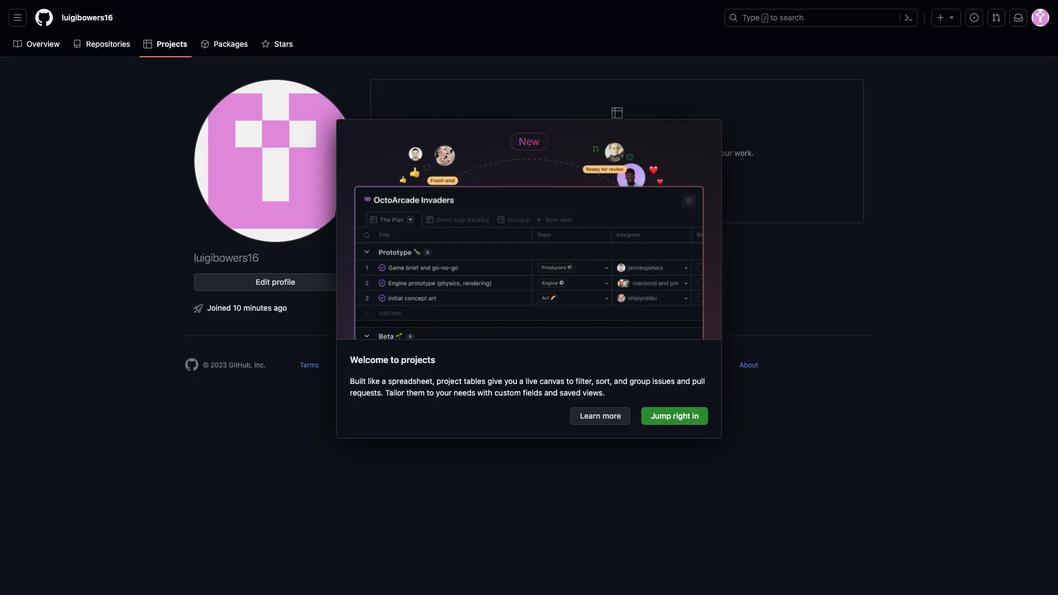 Task type: vqa. For each thing, say whether or not it's contained in the screenshot.
untitled inside the Project navigation
no



Task type: locate. For each thing, give the bounding box(es) containing it.
to left the projects
[[391, 355, 399, 365]]

project down status
[[437, 377, 462, 386]]

overview link
[[9, 36, 64, 52]]

git pull request image
[[993, 13, 1002, 22]]

profile
[[272, 277, 296, 287]]

built like a spreadsheet, project tables give you a live canvas to filter, sort, and group issues and pull requests. tailor them to your needs with custom fields and saved views.
[[350, 377, 706, 398]]

privacy
[[341, 361, 364, 369]]

create your first github project projects are a customizable, flexible tool for planning and tracking your work.
[[481, 127, 754, 158]]

joined 10 minutes ago
[[207, 303, 287, 313]]

1 horizontal spatial luigibowers16
[[194, 251, 259, 264]]

a right the are
[[525, 148, 530, 158]]

and left the pull
[[677, 377, 691, 386]]

tracking
[[686, 148, 715, 158]]

you
[[505, 377, 518, 386]]

project
[[669, 127, 711, 143], [614, 177, 640, 186], [437, 377, 462, 386]]

table image
[[611, 106, 624, 120]]

about link
[[740, 361, 759, 369]]

give
[[488, 377, 503, 386]]

your
[[567, 127, 594, 143], [717, 148, 733, 158], [436, 388, 452, 398]]

0 vertical spatial luigibowers16
[[62, 13, 113, 22]]

and right sort,
[[615, 377, 628, 386]]

overview
[[26, 39, 60, 49]]

a left live
[[520, 377, 524, 386]]

edit
[[256, 277, 270, 287]]

1 vertical spatial projects
[[481, 148, 510, 158]]

luigibowers16 up edit
[[194, 251, 259, 264]]

© 2023 github, inc.
[[203, 361, 266, 369]]

your left work.
[[717, 148, 733, 158]]

first
[[597, 127, 621, 143]]

star image
[[261, 40, 270, 49]]

luigibowers16 link
[[57, 9, 117, 26]]

footer
[[176, 336, 882, 399]]

are
[[512, 148, 523, 158]]

project for github
[[669, 127, 711, 143]]

projects
[[157, 39, 187, 49], [481, 148, 510, 158]]

type / to search
[[743, 13, 804, 22]]

1 horizontal spatial your
[[567, 127, 594, 143]]

projects right table image
[[157, 39, 187, 49]]

a right the like
[[382, 377, 386, 386]]

2 vertical spatial your
[[436, 388, 452, 398]]

more
[[603, 411, 622, 421]]

welcome
[[350, 355, 389, 365]]

jump
[[651, 411, 672, 421]]

saved
[[560, 388, 581, 398]]

right
[[674, 411, 691, 421]]

search
[[780, 13, 804, 22]]

learn more
[[580, 411, 622, 421]]

repo image
[[73, 40, 82, 49]]

©
[[203, 361, 209, 369]]

and left the tracking
[[671, 148, 684, 158]]

status
[[433, 361, 453, 369]]

create
[[524, 127, 564, 143]]

your up "flexible"
[[567, 127, 594, 143]]

edit profile button
[[194, 274, 357, 291]]

2 horizontal spatial a
[[525, 148, 530, 158]]

in
[[693, 411, 699, 421]]

jump right in button
[[642, 407, 709, 425]]

ago
[[274, 303, 287, 313]]

new project button
[[588, 173, 647, 191]]

/
[[764, 14, 768, 22]]

to
[[771, 13, 778, 22], [391, 355, 399, 365], [567, 377, 574, 386], [427, 388, 434, 398]]

0 horizontal spatial a
[[382, 377, 386, 386]]

a
[[525, 148, 530, 158], [382, 377, 386, 386], [520, 377, 524, 386]]

0 vertical spatial projects
[[157, 39, 187, 49]]

0 horizontal spatial projects
[[157, 39, 187, 49]]

package image
[[201, 40, 210, 49]]

1 horizontal spatial project
[[614, 177, 640, 186]]

built
[[350, 377, 366, 386]]

to right the /
[[771, 13, 778, 22]]

github
[[624, 127, 666, 143]]

and inside create your first github project projects are a customizable, flexible tool for planning and tracking your work.
[[671, 148, 684, 158]]

projects left the are
[[481, 148, 510, 158]]

welcome to projects
[[350, 355, 436, 365]]

terms link
[[300, 361, 319, 369]]

requests.
[[350, 388, 383, 398]]

book image
[[13, 40, 22, 49]]

luigibowers16
[[62, 13, 113, 22], [194, 251, 259, 264]]

homepage image
[[35, 9, 53, 26]]

0 vertical spatial project
[[669, 127, 711, 143]]

1 vertical spatial project
[[614, 177, 640, 186]]

2 horizontal spatial your
[[717, 148, 733, 158]]

joined
[[207, 303, 231, 313]]

learn more link
[[571, 407, 631, 425]]

packages
[[214, 39, 248, 49]]

jump right in
[[651, 411, 699, 421]]

github,
[[229, 361, 253, 369]]

0 horizontal spatial project
[[437, 377, 462, 386]]

rocket image
[[194, 304, 203, 313]]

project up the tracking
[[669, 127, 711, 143]]

2 horizontal spatial project
[[669, 127, 711, 143]]

minutes
[[244, 303, 272, 313]]

fields
[[523, 388, 543, 398]]

tailor
[[385, 388, 405, 398]]

command palette image
[[905, 13, 914, 22]]

2 vertical spatial project
[[437, 377, 462, 386]]

project inside create your first github project projects are a customizable, flexible tool for planning and tracking your work.
[[669, 127, 711, 143]]

filter,
[[576, 377, 594, 386]]

your left needs
[[436, 388, 452, 398]]

1 horizontal spatial a
[[520, 377, 524, 386]]

luigibowers16 up "repo" icon
[[62, 13, 113, 22]]

1 horizontal spatial projects
[[481, 148, 510, 158]]

issues
[[653, 377, 675, 386]]

new
[[596, 177, 612, 186]]

to up saved
[[567, 377, 574, 386]]

notifications image
[[1015, 13, 1024, 22]]

0 horizontal spatial your
[[436, 388, 452, 398]]

project inside built like a spreadsheet, project tables give you a live canvas to filter, sort, and group issues and pull requests. tailor them to your needs with custom fields and saved views.
[[437, 377, 462, 386]]

stars link
[[257, 36, 297, 52]]

change your avatar image
[[194, 79, 357, 243]]

table image
[[144, 40, 152, 49]]

customizable,
[[532, 148, 581, 158]]

2023
[[211, 361, 227, 369]]

project right new
[[614, 177, 640, 186]]

custom
[[495, 388, 521, 398]]

and
[[671, 148, 684, 158], [615, 377, 628, 386], [677, 377, 691, 386], [545, 388, 558, 398]]



Task type: describe. For each thing, give the bounding box(es) containing it.
plus image
[[937, 13, 946, 22]]

work.
[[735, 148, 754, 158]]

canvas
[[540, 377, 565, 386]]

triangle down image
[[948, 13, 957, 22]]

privacy link
[[341, 361, 364, 369]]

issue opened image
[[971, 13, 979, 22]]

stars
[[275, 39, 293, 49]]

live
[[526, 377, 538, 386]]

0 vertical spatial your
[[567, 127, 594, 143]]

to right them
[[427, 388, 434, 398]]

group
[[630, 377, 651, 386]]

learn
[[580, 411, 601, 421]]

pull
[[693, 377, 706, 386]]

security
[[385, 361, 411, 369]]

packages link
[[196, 36, 253, 52]]

footer containing © 2023 github, inc.
[[176, 336, 882, 399]]

edit profile
[[256, 277, 296, 287]]

planning
[[638, 148, 669, 158]]

like
[[368, 377, 380, 386]]

sort,
[[596, 377, 612, 386]]

1 vertical spatial luigibowers16
[[194, 251, 259, 264]]

inc.
[[254, 361, 266, 369]]

tables
[[464, 377, 486, 386]]

homepage image
[[185, 358, 199, 372]]

10
[[233, 303, 242, 313]]

1 vertical spatial your
[[717, 148, 733, 158]]

repositories
[[86, 39, 130, 49]]

tool
[[611, 148, 624, 158]]

projects
[[401, 355, 436, 365]]

0 horizontal spatial luigibowers16
[[62, 13, 113, 22]]

repositories link
[[68, 36, 135, 52]]

project for spreadsheet,
[[437, 377, 462, 386]]

spreadsheet,
[[388, 377, 435, 386]]

security link
[[385, 361, 411, 369]]

new project
[[596, 177, 640, 186]]

needs
[[454, 388, 476, 398]]

status link
[[433, 361, 453, 369]]

and down canvas
[[545, 388, 558, 398]]

for
[[626, 148, 636, 158]]

projects inside create your first github project projects are a customizable, flexible tool for planning and tracking your work.
[[481, 148, 510, 158]]

terms
[[300, 361, 319, 369]]

flexible
[[583, 148, 609, 158]]

projects link
[[139, 36, 192, 52]]

your inside built like a spreadsheet, project tables give you a live canvas to filter, sort, and group issues and pull requests. tailor them to your needs with custom fields and saved views.
[[436, 388, 452, 398]]

views.
[[583, 388, 605, 398]]

a inside create your first github project projects are a customizable, flexible tool for planning and tracking your work.
[[525, 148, 530, 158]]

with
[[478, 388, 493, 398]]

project inside new project button
[[614, 177, 640, 186]]

them
[[407, 388, 425, 398]]

smiley image
[[341, 210, 350, 219]]

about
[[740, 361, 759, 369]]

type
[[743, 13, 760, 22]]



